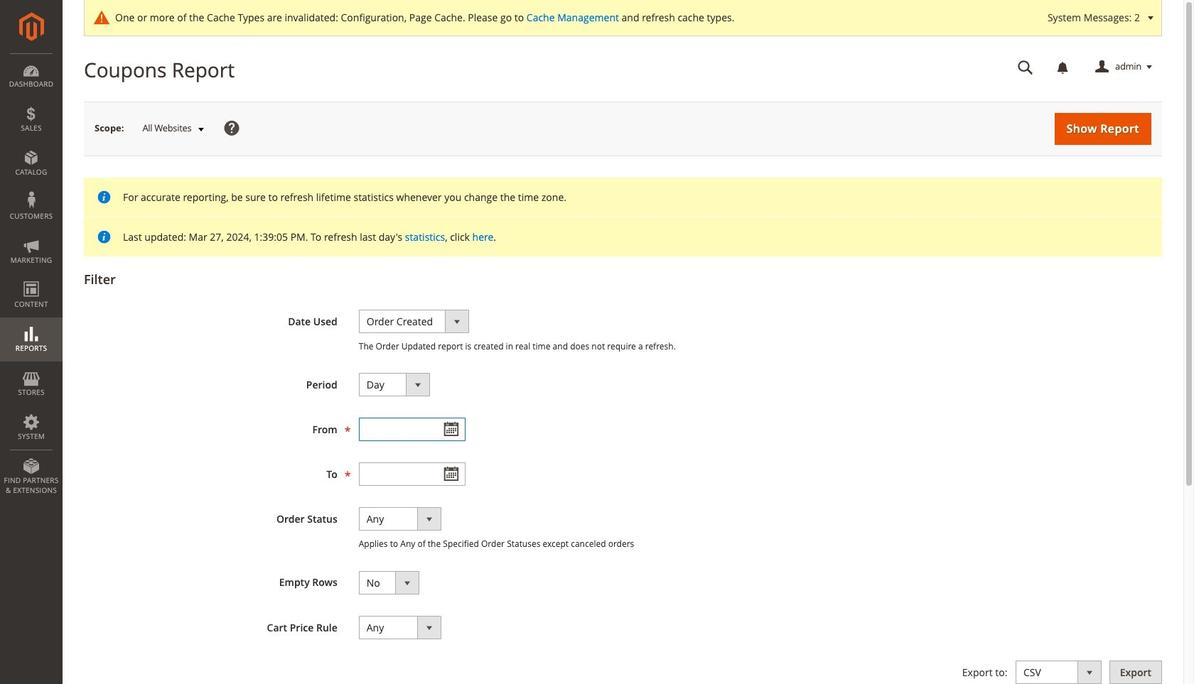 Task type: locate. For each thing, give the bounding box(es) containing it.
magento admin panel image
[[19, 12, 44, 41]]

None text field
[[1008, 55, 1044, 80], [359, 418, 465, 442], [359, 463, 465, 486], [1008, 55, 1044, 80], [359, 418, 465, 442], [359, 463, 465, 486]]

menu bar
[[0, 53, 63, 503]]



Task type: vqa. For each thing, say whether or not it's contained in the screenshot.
To text box
no



